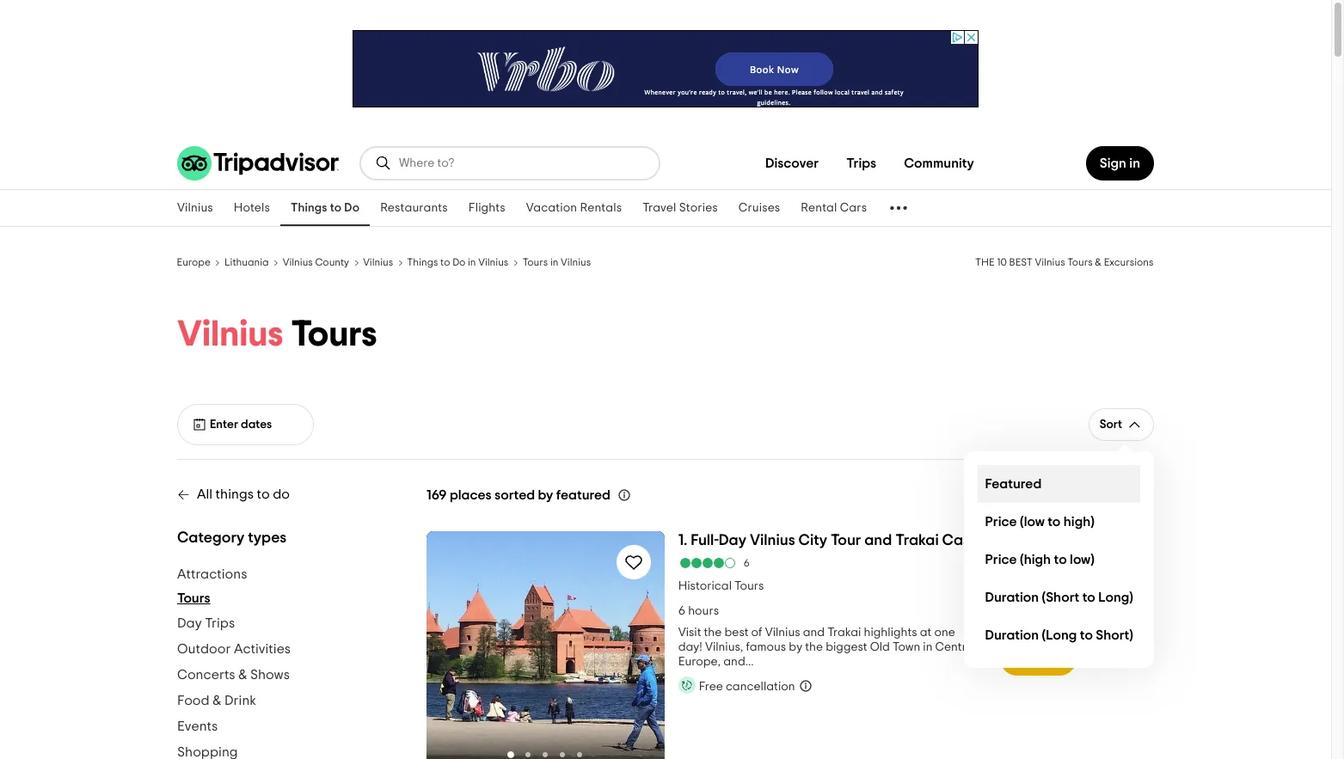 Task type: vqa. For each thing, say whether or not it's contained in the screenshot.
"Historical Tours" at the right of page
yes



Task type: describe. For each thing, give the bounding box(es) containing it.
vilnius tours
[[177, 316, 377, 353]]

of
[[751, 627, 762, 639]]

to for duration (long to short)
[[1080, 628, 1093, 642]]

community button
[[890, 146, 988, 181]]

things to do link
[[280, 190, 370, 226]]

6 hours
[[678, 605, 719, 617]]

(high
[[1020, 552, 1051, 566]]

biggest
[[826, 641, 867, 654]]

county
[[316, 257, 350, 267]]

things to do
[[291, 202, 360, 214]]

full-
[[691, 533, 719, 549]]

rental cars link
[[791, 190, 877, 226]]

0 vertical spatial trakai
[[895, 533, 939, 549]]

discover button
[[751, 146, 833, 181]]

to for duration (short to long)
[[1082, 590, 1095, 604]]

high)
[[1063, 515, 1095, 528]]

dates
[[241, 419, 272, 431]]

tours up day trips link
[[177, 592, 210, 605]]

sign in link
[[1086, 146, 1154, 181]]

food & drink link
[[177, 688, 256, 714]]

stories
[[679, 202, 718, 214]]

excursions
[[1104, 257, 1154, 267]]

clear all filters link
[[1074, 476, 1154, 513]]

outdoor
[[177, 642, 231, 656]]

the
[[976, 257, 995, 267]]

featured
[[556, 488, 611, 502]]

day trips link
[[177, 611, 235, 636]]

and inside visit the best of vilnius and trakai highlights at one day! vilnius, famous by the biggest old town in central europe, and…
[[803, 627, 825, 639]]

historical
[[678, 580, 732, 592]]

trips inside button
[[846, 157, 876, 170]]

hotels
[[234, 202, 270, 214]]

sort
[[1100, 418, 1122, 430]]

vacation rentals link
[[516, 190, 632, 226]]

2 horizontal spatial &
[[1095, 257, 1102, 267]]

6 for 6 hours
[[678, 605, 685, 617]]

carousel of images figure
[[427, 531, 664, 759]]

price (low to high)
[[985, 515, 1095, 528]]

tours right historical on the right bottom of page
[[734, 580, 764, 592]]

day trips
[[177, 617, 235, 630]]

10
[[997, 257, 1007, 267]]

duration for duration (short to long)
[[985, 590, 1039, 604]]

search image
[[375, 155, 392, 172]]

vacation rentals
[[526, 202, 622, 214]]

vilnius up europe link
[[177, 202, 213, 214]]

europe
[[177, 257, 211, 267]]

places
[[450, 488, 492, 502]]

things for things to do in vilnius
[[407, 257, 439, 267]]

travel stories link
[[632, 190, 728, 226]]

0 vertical spatial vilnius link
[[167, 190, 223, 226]]

sorted
[[495, 488, 535, 502]]

rentals
[[580, 202, 622, 214]]

central
[[935, 641, 977, 654]]

cars
[[840, 202, 867, 214]]

vilnius right county
[[363, 257, 394, 267]]

0 vertical spatial and
[[864, 533, 892, 549]]

short)
[[1096, 628, 1133, 642]]

sort button
[[1088, 408, 1154, 441]]

sign
[[1100, 157, 1126, 170]]

by
[[538, 488, 553, 502]]

long)
[[1098, 590, 1133, 604]]

all things to do link
[[177, 488, 290, 501]]

hotels link
[[223, 190, 280, 226]]

price for price (high to low)
[[985, 552, 1017, 566]]

in down vacation
[[550, 257, 558, 267]]

rental
[[801, 202, 837, 214]]

town
[[893, 641, 920, 654]]

sign in
[[1100, 157, 1140, 170]]

vilnius right best
[[1035, 257, 1066, 267]]

1 vertical spatial day
[[177, 617, 202, 630]]

trakai inside visit the best of vilnius and trakai highlights at one day! vilnius, famous by the biggest old town in central europe, and…
[[827, 627, 861, 639]]

low)
[[1070, 552, 1095, 566]]

4.0 of 5 bubbles image
[[678, 558, 737, 568]]

tours down vacation
[[523, 257, 548, 267]]

list box containing featured
[[964, 451, 1154, 668]]

169
[[427, 488, 447, 502]]

vilnius down lithuania
[[177, 316, 283, 353]]

vacation
[[526, 202, 577, 214]]

at
[[920, 627, 932, 639]]

enter dates button
[[177, 404, 314, 445]]

save to a trip image
[[623, 552, 644, 573]]

filters
[[1123, 488, 1154, 500]]

(low
[[1020, 515, 1045, 528]]

do for things to do
[[344, 202, 360, 214]]

vilnius left city
[[750, 533, 795, 549]]

food
[[177, 694, 210, 708]]

things to do in vilnius link
[[407, 255, 509, 268]]

(long
[[1042, 628, 1077, 642]]

duration (long to short)
[[985, 628, 1133, 642]]

best
[[1010, 257, 1033, 267]]

europe link
[[177, 255, 211, 268]]

outdoor activities
[[177, 642, 291, 656]]

(short
[[1042, 590, 1079, 604]]

restaurants
[[380, 202, 448, 214]]

things for things to do
[[291, 202, 327, 214]]

hours
[[688, 605, 719, 617]]

tours down county
[[291, 316, 377, 353]]

and…
[[723, 656, 754, 668]]

attractions
[[177, 568, 247, 581]]

visit the best of vilnius and trakai highlights at one day! vilnius, famous by the biggest old town in central europe, and… link
[[678, 626, 986, 670]]



Task type: locate. For each thing, give the bounding box(es) containing it.
day up 4.0 of 5 bubbles image
[[719, 533, 746, 549]]

2 duration from the top
[[985, 628, 1039, 642]]

flights
[[468, 202, 505, 214]]

tour
[[831, 533, 861, 549]]

outdoor activities link
[[177, 636, 291, 662]]

and
[[864, 533, 892, 549], [803, 627, 825, 639]]

highlights
[[864, 627, 917, 639]]

1 duration from the top
[[985, 590, 1039, 604]]

things
[[215, 488, 254, 501]]

0 horizontal spatial 6
[[678, 605, 685, 617]]

in inside visit the best of vilnius and trakai highlights at one day! vilnius, famous by the biggest old town in central europe, and…
[[923, 641, 933, 654]]

& inside concerts & shows link
[[238, 668, 247, 682]]

historical tours
[[678, 580, 764, 592]]

2 vertical spatial &
[[213, 694, 221, 708]]

vilnius county
[[283, 257, 350, 267]]

0 horizontal spatial trakai
[[827, 627, 861, 639]]

the 10 best vilnius tours & excursions
[[976, 257, 1154, 267]]

0 vertical spatial do
[[344, 202, 360, 214]]

lithuania link
[[225, 255, 269, 268]]

and up by the
[[803, 627, 825, 639]]

1. full-day vilnius city tour and trakai castle from vilnius
[[678, 533, 1072, 549]]

2 price from the top
[[985, 552, 1017, 566]]

from
[[991, 533, 1023, 549], [1000, 580, 1025, 592]]

trakai up biggest
[[827, 627, 861, 639]]

to for price (low to high)
[[1048, 515, 1061, 528]]

trips up cars
[[846, 157, 876, 170]]

clear all filters
[[1074, 488, 1154, 500]]

to for price (high to low)
[[1054, 552, 1067, 566]]

& left drink at the bottom left of the page
[[213, 694, 221, 708]]

1 horizontal spatial do
[[453, 257, 466, 267]]

1 horizontal spatial trakai
[[895, 533, 939, 549]]

activities
[[234, 642, 291, 656]]

to for all things to do
[[257, 488, 270, 501]]

price left (high
[[985, 552, 1017, 566]]

events
[[177, 720, 218, 734]]

vilnius link right county
[[363, 255, 394, 268]]

& left excursions at the right of the page
[[1095, 257, 1102, 267]]

1.
[[678, 533, 687, 549]]

visit
[[678, 627, 701, 639]]

things down restaurants link
[[407, 257, 439, 267]]

1 vertical spatial and
[[803, 627, 825, 639]]

to right (low
[[1048, 515, 1061, 528]]

0 horizontal spatial vilnius link
[[167, 190, 223, 226]]

6 up historical tours
[[744, 558, 750, 568]]

drink
[[224, 694, 256, 708]]

community
[[904, 157, 974, 170]]

1 price from the top
[[985, 515, 1017, 528]]

the
[[704, 627, 722, 639]]

concerts
[[177, 668, 235, 682]]

price for price (low to high)
[[985, 515, 1017, 528]]

cancellation
[[726, 681, 795, 693]]

do inside things to do in vilnius "link"
[[453, 257, 466, 267]]

old
[[870, 641, 890, 654]]

vilnius down flights link
[[479, 257, 509, 267]]

1 vertical spatial trips
[[205, 617, 235, 630]]

trips up the outdoor activities
[[205, 617, 235, 630]]

enter
[[210, 419, 238, 431]]

6
[[744, 558, 750, 568], [678, 605, 685, 617]]

to inside "link"
[[441, 257, 451, 267]]

visit the best of vilnius and trakai highlights at one day! vilnius, famous by the biggest old town in central europe, and…
[[678, 627, 977, 668]]

0 vertical spatial &
[[1095, 257, 1102, 267]]

shows
[[250, 668, 290, 682]]

0 vertical spatial trips
[[846, 157, 876, 170]]

& inside the food & drink link
[[213, 694, 221, 708]]

castle
[[942, 533, 988, 549]]

famous
[[746, 641, 786, 654]]

trakai up 6 link on the bottom right
[[895, 533, 939, 549]]

vilnius link
[[167, 190, 223, 226], [363, 255, 394, 268]]

tripadvisor image
[[177, 146, 339, 181]]

0 horizontal spatial do
[[344, 202, 360, 214]]

in
[[1129, 157, 1140, 170], [468, 257, 476, 267], [550, 257, 558, 267], [923, 641, 933, 654]]

vilnius link up europe link
[[167, 190, 223, 226]]

things
[[291, 202, 327, 214], [407, 257, 439, 267]]

1 vertical spatial price
[[985, 552, 1017, 566]]

169 places sorted by featured
[[427, 488, 611, 502]]

& up drink at the bottom left of the page
[[238, 668, 247, 682]]

0 vertical spatial 6
[[744, 558, 750, 568]]

0 vertical spatial things
[[291, 202, 327, 214]]

travel stories
[[642, 202, 718, 214]]

to down restaurants link
[[441, 257, 451, 267]]

city
[[798, 533, 827, 549]]

do down flights link
[[453, 257, 466, 267]]

by the
[[789, 641, 823, 654]]

vilnius up famous
[[765, 627, 800, 639]]

trakai
[[895, 533, 939, 549], [827, 627, 861, 639]]

1 vertical spatial do
[[453, 257, 466, 267]]

to left long)
[[1082, 590, 1095, 604]]

duration (short to long)
[[985, 590, 1133, 604]]

6 for 6
[[744, 558, 750, 568]]

do
[[273, 488, 290, 501]]

vilnius
[[177, 202, 213, 214], [283, 257, 313, 267], [363, 257, 394, 267], [479, 257, 509, 267], [561, 257, 591, 267], [1035, 257, 1066, 267], [177, 316, 283, 353], [750, 533, 795, 549], [1026, 533, 1072, 549], [765, 627, 800, 639]]

trips button
[[833, 146, 890, 181]]

things inside things to do link
[[291, 202, 327, 214]]

vilnius left county
[[283, 257, 313, 267]]

all
[[197, 488, 212, 501]]

price (high to low)
[[985, 552, 1095, 566]]

duration for duration (long to short)
[[985, 628, 1039, 642]]

1 vertical spatial from
[[1000, 580, 1025, 592]]

vilnius inside "link"
[[479, 257, 509, 267]]

tours left excursions at the right of the page
[[1068, 257, 1093, 267]]

trips
[[846, 157, 876, 170], [205, 617, 235, 630]]

Search search field
[[399, 156, 645, 171]]

1 vertical spatial vilnius link
[[363, 255, 394, 268]]

all things to do
[[197, 488, 290, 501]]

1 horizontal spatial things
[[407, 257, 439, 267]]

0 horizontal spatial day
[[177, 617, 202, 630]]

category
[[177, 531, 245, 546]]

day! vilnius,
[[678, 641, 743, 654]]

0 vertical spatial price
[[985, 515, 1017, 528]]

1 vertical spatial duration
[[985, 628, 1039, 642]]

& for concerts & shows
[[238, 668, 247, 682]]

duration down $196
[[985, 628, 1039, 642]]

0 vertical spatial from
[[991, 533, 1023, 549]]

cruises link
[[728, 190, 791, 226]]

0 horizontal spatial &
[[213, 694, 221, 708]]

1 horizontal spatial trips
[[846, 157, 876, 170]]

1 horizontal spatial 6
[[744, 558, 750, 568]]

do inside things to do link
[[344, 202, 360, 214]]

in right sign
[[1129, 157, 1140, 170]]

1 horizontal spatial &
[[238, 668, 247, 682]]

vilnius inside visit the best of vilnius and trakai highlights at one day! vilnius, famous by the biggest old town in central europe, and…
[[765, 627, 800, 639]]

to left do
[[257, 488, 270, 501]]

enter dates
[[210, 419, 272, 431]]

types
[[248, 531, 287, 546]]

1 vertical spatial things
[[407, 257, 439, 267]]

tours in vilnius
[[523, 257, 591, 267]]

advertisement region
[[353, 30, 979, 107]]

1 vertical spatial 6
[[678, 605, 685, 617]]

to right (long
[[1080, 628, 1093, 642]]

price
[[985, 515, 1017, 528], [985, 552, 1017, 566]]

vilnius up price (high to low)
[[1026, 533, 1072, 549]]

1 vertical spatial &
[[238, 668, 247, 682]]

category types
[[177, 531, 287, 546]]

6 left hours
[[678, 605, 685, 617]]

europe,
[[678, 656, 721, 668]]

things to do in vilnius
[[407, 257, 509, 267]]

0 vertical spatial duration
[[985, 590, 1039, 604]]

clear
[[1074, 488, 1105, 500]]

and right the "tour"
[[864, 533, 892, 549]]

None search field
[[361, 148, 659, 179]]

in down flights
[[468, 257, 476, 267]]

do for things to do in vilnius
[[453, 257, 466, 267]]

lithuania
[[225, 257, 269, 267]]

1 vertical spatial trakai
[[827, 627, 861, 639]]

to up county
[[330, 202, 342, 214]]

from up $196
[[1000, 580, 1025, 592]]

from $196
[[1000, 580, 1032, 611]]

0 horizontal spatial trips
[[205, 617, 235, 630]]

in inside "link"
[[468, 257, 476, 267]]

free
[[699, 681, 723, 693]]

events link
[[177, 714, 218, 740]]

0 horizontal spatial things
[[291, 202, 327, 214]]

rental cars
[[801, 202, 867, 214]]

to left low)
[[1054, 552, 1067, 566]]

price left (low
[[985, 515, 1017, 528]]

travel
[[642, 202, 676, 214]]

all
[[1108, 488, 1121, 500]]

0 vertical spatial day
[[719, 533, 746, 549]]

attractions link
[[177, 562, 247, 587]]

from inside from $196
[[1000, 580, 1025, 592]]

discover
[[765, 157, 819, 170]]

vilnius down vacation rentals link
[[561, 257, 591, 267]]

1 horizontal spatial day
[[719, 533, 746, 549]]

things up vilnius county link
[[291, 202, 327, 214]]

1 horizontal spatial and
[[864, 533, 892, 549]]

in down the 'at' at the bottom right of the page
[[923, 641, 933, 654]]

list box
[[964, 451, 1154, 668]]

$196
[[1000, 596, 1032, 611]]

day up outdoor
[[177, 617, 202, 630]]

restaurants link
[[370, 190, 458, 226]]

things inside things to do in vilnius "link"
[[407, 257, 439, 267]]

from down (low
[[991, 533, 1023, 549]]

& for food & drink
[[213, 694, 221, 708]]

duration down (high
[[985, 590, 1039, 604]]

do
[[344, 202, 360, 214], [453, 257, 466, 267]]

1 horizontal spatial vilnius link
[[363, 255, 394, 268]]

do up county
[[344, 202, 360, 214]]

concerts & shows link
[[177, 662, 290, 688]]

0 horizontal spatial and
[[803, 627, 825, 639]]



